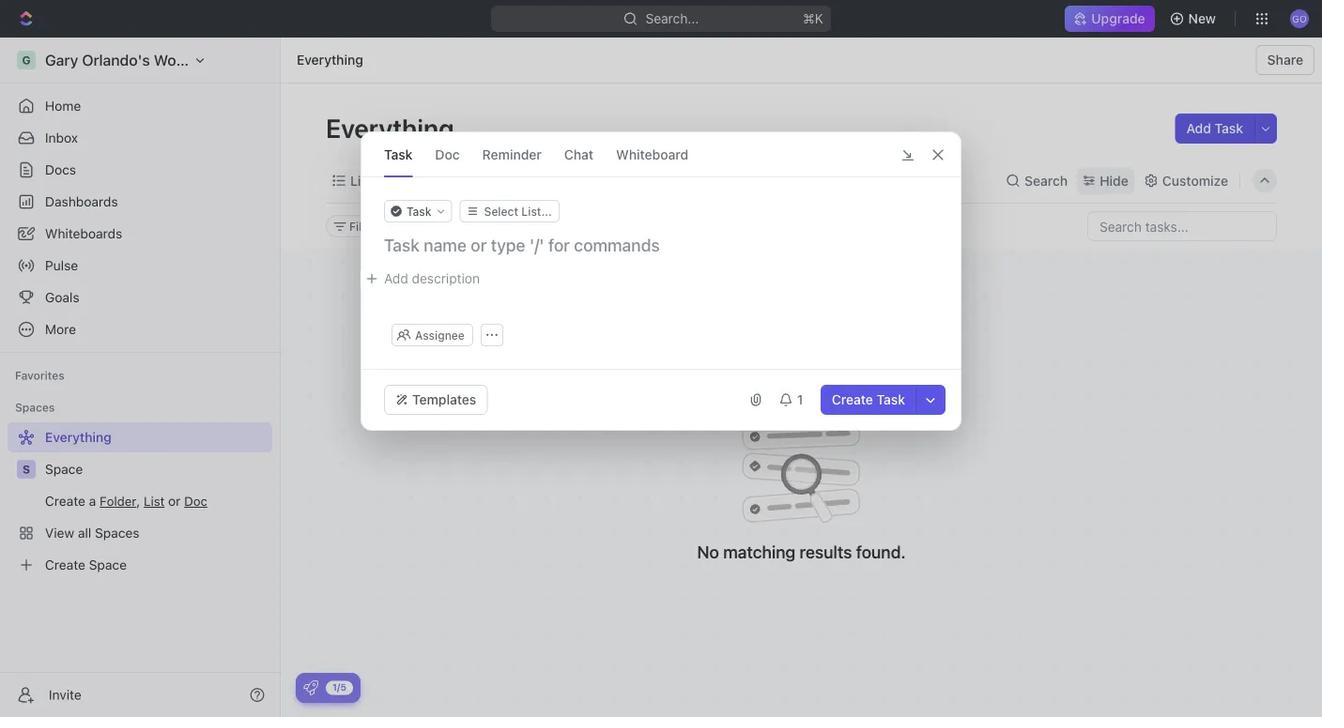 Task type: describe. For each thing, give the bounding box(es) containing it.
search...
[[646, 11, 700, 26]]

new
[[1189, 11, 1217, 26]]

matching
[[724, 543, 796, 563]]

mind map
[[570, 173, 631, 188]]

dialog containing task
[[361, 132, 962, 431]]

chat button
[[565, 132, 594, 177]]

onboarding checklist button element
[[303, 681, 319, 696]]

task inside dropdown button
[[407, 205, 432, 218]]

create task
[[832, 392, 906, 408]]

space link
[[45, 455, 269, 485]]

results
[[800, 543, 853, 563]]

templates
[[412, 392, 477, 408]]

pulse link
[[8, 251, 272, 281]]

home link
[[8, 91, 272, 121]]

hide inside dropdown button
[[1100, 173, 1129, 188]]

docs
[[45, 162, 76, 178]]

show closed
[[419, 220, 488, 233]]

docs link
[[8, 155, 272, 185]]

map
[[604, 173, 631, 188]]

calendar link
[[476, 168, 535, 194]]

hide button
[[1078, 168, 1135, 194]]

select
[[484, 205, 519, 218]]

reminder
[[483, 147, 542, 162]]

found.
[[857, 543, 906, 563]]

sidebar navigation
[[0, 38, 281, 718]]

1 vertical spatial everything
[[326, 112, 460, 143]]

show closed button
[[396, 215, 496, 238]]

assignee
[[415, 329, 465, 342]]

Task name or type '/' for commands text field
[[384, 234, 942, 257]]

1 button
[[771, 385, 814, 415]]

goals link
[[8, 283, 272, 313]]

whiteboards link
[[8, 219, 272, 249]]

show
[[419, 220, 449, 233]]

mind map link
[[566, 168, 631, 194]]

board
[[408, 173, 445, 188]]

inbox
[[45, 130, 78, 146]]

customize
[[1163, 173, 1229, 188]]

s
[[22, 463, 30, 476]]

closed
[[452, 220, 488, 233]]

home
[[45, 98, 81, 114]]

mind
[[570, 173, 601, 188]]

reminder button
[[483, 132, 542, 177]]

task button
[[384, 200, 452, 223]]

calendar
[[479, 173, 535, 188]]



Task type: vqa. For each thing, say whether or not it's contained in the screenshot.
invite
yes



Task type: locate. For each thing, give the bounding box(es) containing it.
share button
[[1257, 45, 1315, 75]]

board link
[[404, 168, 445, 194]]

⌘k
[[804, 11, 824, 26]]

hide down list...
[[520, 220, 545, 233]]

task inside button
[[877, 392, 906, 408]]

customize button
[[1139, 168, 1235, 194]]

everything
[[297, 52, 363, 68], [326, 112, 460, 143]]

space, , element
[[17, 460, 36, 479]]

add
[[1187, 121, 1212, 136]]

whiteboard button
[[616, 132, 689, 177]]

0 vertical spatial everything
[[297, 52, 363, 68]]

0 horizontal spatial hide
[[520, 220, 545, 233]]

favorites
[[15, 369, 65, 382]]

dialog
[[361, 132, 962, 431]]

onboarding checklist button image
[[303, 681, 319, 696]]

upgrade
[[1092, 11, 1146, 26]]

select list... button
[[460, 200, 560, 223]]

spaces
[[15, 401, 55, 414]]

no matching results found.
[[698, 543, 906, 563]]

add task button
[[1176, 114, 1255, 144]]

task right create
[[877, 392, 906, 408]]

whiteboards
[[45, 226, 122, 241]]

pulse
[[45, 258, 78, 273]]

dashboards link
[[8, 187, 272, 217]]

hide
[[1100, 173, 1129, 188], [520, 220, 545, 233]]

1 button
[[771, 385, 814, 415]]

task up show
[[407, 205, 432, 218]]

upgrade link
[[1066, 6, 1155, 32]]

create
[[832, 392, 874, 408]]

1
[[798, 392, 804, 408]]

select list...
[[484, 205, 552, 218]]

1/5
[[333, 683, 347, 693]]

invite
[[49, 688, 82, 703]]

1 vertical spatial hide
[[520, 220, 545, 233]]

doc button
[[435, 132, 460, 177]]

hide button
[[512, 215, 552, 238]]

goals
[[45, 290, 79, 305]]

0 vertical spatial hide
[[1100, 173, 1129, 188]]

task right add
[[1215, 121, 1244, 136]]

Search tasks... text field
[[1089, 212, 1277, 241]]

new button
[[1163, 4, 1228, 34]]

list link
[[347, 168, 373, 194]]

doc
[[435, 147, 460, 162]]

create task button
[[821, 385, 917, 415]]

chat
[[565, 147, 594, 162]]

everything inside everything "link"
[[297, 52, 363, 68]]

list
[[350, 173, 373, 188]]

task button
[[384, 132, 413, 177]]

assignee button
[[394, 328, 471, 343]]

search
[[1025, 173, 1069, 188]]

dashboards
[[45, 194, 118, 210]]

favorites button
[[8, 365, 72, 387]]

everything link
[[292, 49, 368, 71]]

hide inside button
[[520, 220, 545, 233]]

1 horizontal spatial hide
[[1100, 173, 1129, 188]]

hide right search
[[1100, 173, 1129, 188]]

add task
[[1187, 121, 1244, 136]]

no
[[698, 543, 720, 563]]

space
[[45, 462, 83, 477]]

inbox link
[[8, 123, 272, 153]]

search button
[[1001, 168, 1074, 194]]

task up board "link"
[[384, 147, 413, 162]]

list...
[[522, 205, 552, 218]]

task inside button
[[1215, 121, 1244, 136]]

whiteboard
[[616, 147, 689, 162]]

share
[[1268, 52, 1304, 68]]

task
[[1215, 121, 1244, 136], [384, 147, 413, 162], [407, 205, 432, 218], [877, 392, 906, 408]]

templates button
[[384, 385, 488, 415]]



